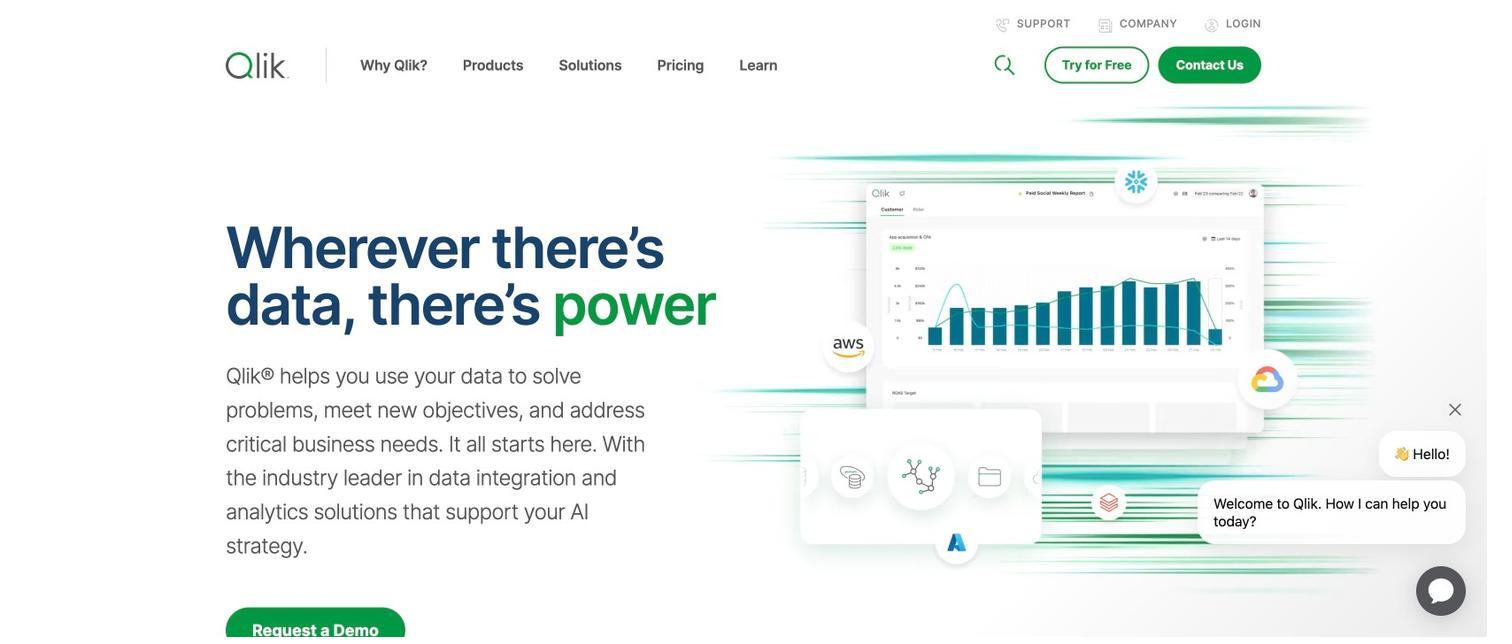 Task type: locate. For each thing, give the bounding box(es) containing it.
company image
[[1099, 19, 1113, 33]]

application
[[1395, 545, 1487, 637]]



Task type: vqa. For each thing, say whether or not it's contained in the screenshot.
Login 'icon' on the right top
no



Task type: describe. For each thing, give the bounding box(es) containing it.
qlik image
[[226, 52, 290, 79]]

support image
[[996, 19, 1010, 33]]



